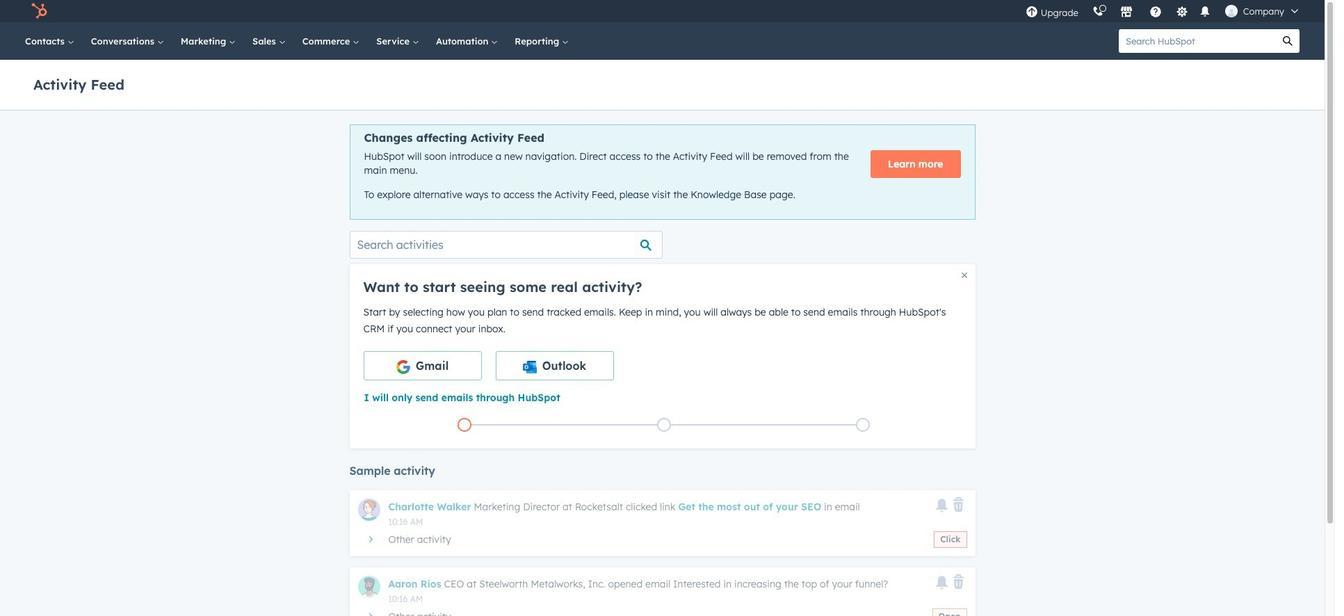 Task type: describe. For each thing, give the bounding box(es) containing it.
onboarding.steps.sendtrackedemailingmail.title image
[[660, 422, 667, 429]]

Search activities search field
[[350, 231, 663, 259]]

onboarding.steps.finalstep.title image
[[860, 422, 867, 429]]



Task type: locate. For each thing, give the bounding box(es) containing it.
None checkbox
[[496, 351, 614, 380]]

jacob simon image
[[1225, 5, 1238, 17]]

Search HubSpot search field
[[1119, 29, 1276, 53]]

list
[[365, 415, 963, 435]]

None checkbox
[[363, 351, 482, 380]]

close image
[[962, 273, 967, 278]]

marketplaces image
[[1120, 6, 1133, 19]]

menu
[[1019, 0, 1308, 22]]



Task type: vqa. For each thing, say whether or not it's contained in the screenshot.
name
no



